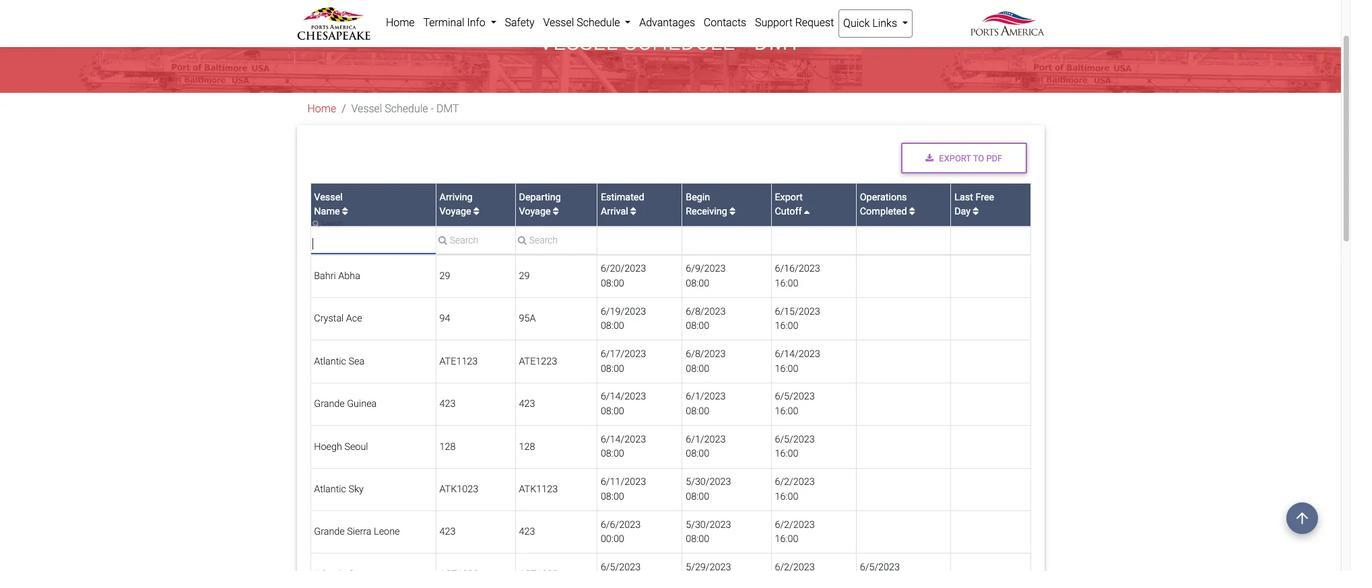 Task type: locate. For each thing, give the bounding box(es) containing it.
2 16:00 from the top
[[775, 321, 798, 332]]

1 6/5/2023 from the top
[[775, 392, 815, 403]]

6/1/2023
[[686, 392, 726, 403], [686, 434, 726, 446]]

4 16:00 from the top
[[775, 406, 798, 418]]

6/14/2023 08:00 for 423
[[601, 392, 646, 418]]

atlantic sky
[[314, 484, 364, 496]]

begin receiving
[[686, 192, 727, 218]]

0 vertical spatial 6/5/2023
[[775, 392, 815, 403]]

6/19/2023
[[601, 306, 646, 318]]

1 vertical spatial 6/2/2023
[[775, 520, 815, 531]]

128 up atk1123 at the left bottom of page
[[519, 442, 535, 453]]

5/30/2023 08:00
[[686, 477, 731, 503], [686, 520, 731, 546]]

0 horizontal spatial export
[[775, 192, 803, 203]]

voyage down the arriving
[[440, 206, 471, 218]]

1 vertical spatial 6/2/2023 16:00
[[775, 520, 815, 546]]

6/1/2023 for 423
[[686, 392, 726, 403]]

2 6/5/2023 16:00 from the top
[[775, 434, 815, 460]]

16:00 inside 6/14/2023 16:00
[[775, 363, 798, 375]]

grande left guinea
[[314, 399, 345, 410]]

1 6/2/2023 from the top
[[775, 477, 815, 488]]

1 voyage from the left
[[440, 206, 471, 218]]

2 6/1/2023 from the top
[[686, 434, 726, 446]]

1 vertical spatial 6/5/2023
[[775, 434, 815, 446]]

1 vertical spatial 6/1/2023
[[686, 434, 726, 446]]

1 vertical spatial schedule
[[624, 30, 736, 55]]

1 horizontal spatial home
[[386, 16, 415, 29]]

1 6/8/2023 from the top
[[686, 306, 726, 318]]

6/2/2023
[[775, 477, 815, 488], [775, 520, 815, 531]]

0 vertical spatial 6/8/2023
[[686, 306, 726, 318]]

1 horizontal spatial -
[[742, 30, 748, 55]]

day
[[955, 206, 971, 218]]

6/11/2023
[[601, 477, 646, 488]]

6/8/2023
[[686, 306, 726, 318], [686, 349, 726, 360]]

arrival
[[601, 206, 628, 218]]

2 29 from the left
[[519, 271, 530, 282]]

quick links
[[843, 17, 900, 30]]

0 vertical spatial 6/2/2023
[[775, 477, 815, 488]]

crystal
[[314, 313, 344, 325]]

2 5/30/2023 from the top
[[686, 520, 731, 531]]

0 vertical spatial grande
[[314, 399, 345, 410]]

1 vertical spatial atlantic
[[314, 484, 346, 496]]

export for export to pdf
[[939, 153, 971, 163]]

6/17/2023 08:00
[[601, 349, 646, 375]]

6/8/2023 for 6/17/2023 08:00
[[686, 349, 726, 360]]

0 vertical spatial 6/2/2023 16:00
[[775, 477, 815, 503]]

2 6/2/2023 16:00 from the top
[[775, 520, 815, 546]]

grande
[[314, 399, 345, 410], [314, 527, 345, 538]]

1 horizontal spatial 29
[[519, 271, 530, 282]]

begin
[[686, 192, 710, 203]]

0 horizontal spatial home
[[307, 103, 336, 115]]

29
[[440, 271, 450, 282], [519, 271, 530, 282]]

1 5/30/2023 08:00 from the top
[[686, 477, 731, 503]]

16:00 for atlantic sky
[[775, 492, 798, 503]]

2 6/14/2023 08:00 from the top
[[601, 434, 646, 460]]

grande for grande sierra leone
[[314, 527, 345, 538]]

1 vertical spatial 6/1/2023 08:00
[[686, 434, 726, 460]]

128
[[440, 442, 456, 453], [519, 442, 535, 453]]

1 16:00 from the top
[[775, 278, 798, 290]]

0 vertical spatial home
[[386, 16, 415, 29]]

schedule inside vessel schedule link
[[577, 16, 620, 29]]

contacts link
[[699, 9, 751, 36]]

atlantic left sea
[[314, 356, 346, 368]]

voyage
[[440, 206, 471, 218], [519, 206, 551, 218]]

dmt
[[754, 30, 802, 55], [436, 103, 459, 115]]

1 6/8/2023 08:00 from the top
[[686, 306, 726, 332]]

0 horizontal spatial 128
[[440, 442, 456, 453]]

5/30/2023
[[686, 477, 731, 488], [686, 520, 731, 531]]

08:00
[[601, 278, 624, 290], [686, 278, 709, 290], [601, 321, 624, 332], [686, 321, 709, 332], [601, 363, 624, 375], [686, 363, 709, 375], [601, 406, 624, 418], [686, 406, 709, 418], [601, 449, 624, 460], [686, 449, 709, 460], [601, 492, 624, 503], [686, 492, 709, 503], [686, 534, 709, 546]]

sea
[[349, 356, 364, 368]]

08:00 inside 6/11/2023 08:00
[[601, 492, 624, 503]]

6/8/2023 08:00 for 6/17/2023
[[686, 349, 726, 375]]

1 horizontal spatial schedule
[[577, 16, 620, 29]]

1 5/30/2023 from the top
[[686, 477, 731, 488]]

request
[[795, 16, 834, 29]]

1 6/1/2023 from the top
[[686, 392, 726, 403]]

1 6/2/2023 16:00 from the top
[[775, 477, 815, 503]]

1 vertical spatial 6/8/2023
[[686, 349, 726, 360]]

1 horizontal spatial home link
[[382, 9, 419, 36]]

16:00 inside '6/16/2023 16:00'
[[775, 278, 798, 290]]

6/5/2023
[[775, 392, 815, 403], [775, 434, 815, 446]]

94
[[440, 313, 450, 325]]

6/2/2023 16:00
[[775, 477, 815, 503], [775, 520, 815, 546]]

1 horizontal spatial export
[[939, 153, 971, 163]]

6/1/2023 08:00 for 128
[[686, 434, 726, 460]]

0 vertical spatial export
[[939, 153, 971, 163]]

2 6/8/2023 from the top
[[686, 349, 726, 360]]

home for the leftmost home link
[[307, 103, 336, 115]]

1 vertical spatial home link
[[307, 103, 336, 115]]

6/19/2023 08:00
[[601, 306, 646, 332]]

safety link
[[501, 9, 539, 36]]

1 6/14/2023 08:00 from the top
[[601, 392, 646, 418]]

0 horizontal spatial home link
[[307, 103, 336, 115]]

0 vertical spatial 6/5/2023 16:00
[[775, 392, 815, 418]]

0 horizontal spatial -
[[431, 103, 434, 115]]

1 vertical spatial -
[[431, 103, 434, 115]]

0 vertical spatial 6/1/2023
[[686, 392, 726, 403]]

0 vertical spatial 6/1/2023 08:00
[[686, 392, 726, 418]]

08:00 inside '6/20/2023 08:00'
[[601, 278, 624, 290]]

1 grande from the top
[[314, 399, 345, 410]]

1 vertical spatial grande
[[314, 527, 345, 538]]

0 vertical spatial 6/8/2023 08:00
[[686, 306, 726, 332]]

5/30/2023 08:00 for 6/11/2023
[[686, 477, 731, 503]]

2 6/8/2023 08:00 from the top
[[686, 349, 726, 375]]

1 6/1/2023 08:00 from the top
[[686, 392, 726, 418]]

0 vertical spatial dmt
[[754, 30, 802, 55]]

ate1223
[[519, 356, 557, 368]]

1 vertical spatial 6/8/2023 08:00
[[686, 349, 726, 375]]

last
[[955, 192, 973, 203]]

16:00 for atlantic sea
[[775, 363, 798, 375]]

1 128 from the left
[[440, 442, 456, 453]]

1 horizontal spatial voyage
[[519, 206, 551, 218]]

2 5/30/2023 08:00 from the top
[[686, 520, 731, 546]]

grande left sierra
[[314, 527, 345, 538]]

16:00 inside 6/15/2023 16:00
[[775, 321, 798, 332]]

5/30/2023 08:00 for 6/6/2023
[[686, 520, 731, 546]]

6/20/2023 08:00
[[601, 263, 646, 290]]

export left to
[[939, 153, 971, 163]]

1 vertical spatial home
[[307, 103, 336, 115]]

0 vertical spatial 5/30/2023
[[686, 477, 731, 488]]

29 up the 95a
[[519, 271, 530, 282]]

1 vertical spatial 5/30/2023
[[686, 520, 731, 531]]

1 6/5/2023 16:00 from the top
[[775, 392, 815, 418]]

atk1023
[[440, 484, 478, 496]]

0 horizontal spatial dmt
[[436, 103, 459, 115]]

6/1/2023 08:00 for 423
[[686, 392, 726, 418]]

0 vertical spatial home link
[[382, 9, 419, 36]]

ate1123
[[440, 356, 478, 368]]

schedule
[[577, 16, 620, 29], [624, 30, 736, 55], [385, 103, 428, 115]]

6/5/2023 16:00 for 423
[[775, 392, 815, 418]]

atlantic left sky
[[314, 484, 346, 496]]

atlantic
[[314, 356, 346, 368], [314, 484, 346, 496]]

operations completed
[[860, 192, 907, 218]]

voyage down departing
[[519, 206, 551, 218]]

departing
[[519, 192, 561, 203]]

6/14/2023
[[775, 349, 820, 360], [601, 392, 646, 403], [601, 434, 646, 446]]

1 vertical spatial 6/14/2023 08:00
[[601, 434, 646, 460]]

1 vertical spatial 6/5/2023 16:00
[[775, 434, 815, 460]]

6/14/2023 08:00
[[601, 392, 646, 418], [601, 434, 646, 460]]

16:00 for bahri abha
[[775, 278, 798, 290]]

2 128 from the left
[[519, 442, 535, 453]]

2 6/1/2023 08:00 from the top
[[686, 434, 726, 460]]

home link
[[382, 9, 419, 36], [307, 103, 336, 115]]

2 vertical spatial schedule
[[385, 103, 428, 115]]

grande sierra leone
[[314, 527, 400, 538]]

7 16:00 from the top
[[775, 534, 798, 546]]

export cutoff
[[775, 192, 803, 218]]

16:00 for hoegh seoul
[[775, 449, 798, 460]]

1 horizontal spatial 128
[[519, 442, 535, 453]]

1 horizontal spatial vessel schedule - dmt
[[539, 30, 802, 55]]

2 6/2/2023 from the top
[[775, 520, 815, 531]]

estimated
[[601, 192, 644, 203]]

6/14/2023 08:00 up 6/11/2023
[[601, 434, 646, 460]]

1 vertical spatial 6/14/2023
[[601, 392, 646, 403]]

128 up atk1023
[[440, 442, 456, 453]]

0 vertical spatial 5/30/2023 08:00
[[686, 477, 731, 503]]

6/14/2023 08:00 down 6/17/2023 08:00
[[601, 392, 646, 418]]

5 16:00 from the top
[[775, 449, 798, 460]]

terminal info
[[423, 16, 488, 29]]

6 16:00 from the top
[[775, 492, 798, 503]]

safety
[[505, 16, 535, 29]]

to
[[973, 153, 984, 163]]

2 grande from the top
[[314, 527, 345, 538]]

1 atlantic from the top
[[314, 356, 346, 368]]

6/14/2023 up 6/11/2023
[[601, 434, 646, 446]]

hoegh
[[314, 442, 342, 453]]

1 vertical spatial dmt
[[436, 103, 459, 115]]

sierra
[[347, 527, 372, 538]]

voyage inside arriving voyage
[[440, 206, 471, 218]]

2 atlantic from the top
[[314, 484, 346, 496]]

-
[[742, 30, 748, 55], [431, 103, 434, 115]]

None field
[[311, 234, 436, 254], [436, 234, 515, 254], [516, 234, 597, 254], [311, 234, 436, 254], [436, 234, 515, 254], [516, 234, 597, 254]]

export up "cutoff"
[[775, 192, 803, 203]]

0 vertical spatial schedule
[[577, 16, 620, 29]]

0 vertical spatial atlantic
[[314, 356, 346, 368]]

atlantic sea
[[314, 356, 364, 368]]

6/9/2023 08:00
[[686, 263, 726, 290]]

vessel schedule - dmt
[[539, 30, 802, 55], [351, 103, 459, 115]]

6/14/2023 down 6/15/2023 16:00
[[775, 349, 820, 360]]

29 up 94
[[440, 271, 450, 282]]

3 16:00 from the top
[[775, 363, 798, 375]]

estimated arrival
[[601, 192, 644, 218]]

16:00 for crystal ace
[[775, 321, 798, 332]]

5/30/2023 for 6/6/2023 00:00
[[686, 520, 731, 531]]

support request
[[755, 16, 834, 29]]

0 horizontal spatial voyage
[[440, 206, 471, 218]]

6/6/2023
[[601, 520, 641, 531]]

1 vertical spatial export
[[775, 192, 803, 203]]

voyage inside departing voyage
[[519, 206, 551, 218]]

voyage for departing voyage
[[519, 206, 551, 218]]

0 horizontal spatial vessel schedule - dmt
[[351, 103, 459, 115]]

6/14/2023 down 6/17/2023 08:00
[[601, 392, 646, 403]]

00:00
[[601, 534, 624, 546]]

0 horizontal spatial 29
[[440, 271, 450, 282]]

pdf
[[986, 153, 1002, 163]]

423
[[440, 399, 456, 410], [519, 399, 535, 410], [440, 527, 456, 538], [519, 527, 535, 538]]

2 6/5/2023 from the top
[[775, 434, 815, 446]]

export
[[939, 153, 971, 163], [775, 192, 803, 203]]

6/14/2023 16:00
[[775, 349, 820, 375]]

2 horizontal spatial schedule
[[624, 30, 736, 55]]

home
[[386, 16, 415, 29], [307, 103, 336, 115]]

info
[[467, 16, 485, 29]]

1 vertical spatial 5/30/2023 08:00
[[686, 520, 731, 546]]

terminal
[[423, 16, 464, 29]]

6/17/2023
[[601, 349, 646, 360]]

2 vertical spatial 6/14/2023
[[601, 434, 646, 446]]

2 voyage from the left
[[519, 206, 551, 218]]

0 vertical spatial 6/14/2023 08:00
[[601, 392, 646, 418]]



Task type: describe. For each thing, give the bounding box(es) containing it.
advantages link
[[635, 9, 699, 36]]

6/14/2023 for 423
[[601, 392, 646, 403]]

completed
[[860, 206, 907, 218]]

abha
[[338, 271, 360, 282]]

operations
[[860, 192, 907, 203]]

grande guinea
[[314, 399, 377, 410]]

423 down 'ate1123'
[[440, 399, 456, 410]]

423 down atk1123 at the left bottom of page
[[519, 527, 535, 538]]

export to pdf link
[[901, 143, 1027, 174]]

6/14/2023 08:00 for 128
[[601, 434, 646, 460]]

0 vertical spatial -
[[742, 30, 748, 55]]

grande for grande guinea
[[314, 399, 345, 410]]

bahri abha
[[314, 271, 360, 282]]

atlantic for atlantic sky
[[314, 484, 346, 496]]

08:00 inside the 6/19/2023 08:00
[[601, 321, 624, 332]]

vessel schedule
[[543, 16, 623, 29]]

arriving
[[440, 192, 473, 203]]

1 vertical spatial vessel schedule - dmt
[[351, 103, 459, 115]]

0 vertical spatial vessel schedule - dmt
[[539, 30, 802, 55]]

6/2/2023 for 6/11/2023
[[775, 477, 815, 488]]

download image
[[926, 155, 934, 163]]

5/30/2023 for 6/11/2023 08:00
[[686, 477, 731, 488]]

leone
[[374, 527, 400, 538]]

guinea
[[347, 399, 377, 410]]

16:00 for grande guinea
[[775, 406, 798, 418]]

quick
[[843, 17, 870, 30]]

6/5/2023 for 423
[[775, 392, 815, 403]]

support
[[755, 16, 793, 29]]

export to pdf
[[939, 153, 1002, 163]]

vessel name
[[314, 192, 343, 218]]

sky
[[349, 484, 364, 496]]

16:00 for grande sierra leone
[[775, 534, 798, 546]]

6/16/2023
[[775, 263, 820, 275]]

08:00 inside 6/17/2023 08:00
[[601, 363, 624, 375]]

voyage for arriving voyage
[[440, 206, 471, 218]]

free
[[976, 192, 994, 203]]

95a
[[519, 313, 536, 325]]

6/2/2023 16:00 for 6/6/2023
[[775, 520, 815, 546]]

6/15/2023
[[775, 306, 820, 318]]

departing voyage
[[519, 192, 561, 218]]

6/8/2023 for 6/19/2023 08:00
[[686, 306, 726, 318]]

1 29 from the left
[[440, 271, 450, 282]]

423 down ate1223
[[519, 399, 535, 410]]

crystal ace
[[314, 313, 362, 325]]

6/16/2023 16:00
[[775, 263, 820, 290]]

cutoff
[[775, 206, 802, 218]]

vessel schedule link
[[539, 9, 635, 36]]

hoegh seoul
[[314, 442, 368, 453]]

6/14/2023 for 128
[[601, 434, 646, 446]]

export for export cutoff
[[775, 192, 803, 203]]

423 down atk1023
[[440, 527, 456, 538]]

6/9/2023
[[686, 263, 726, 275]]

last free day
[[955, 192, 994, 218]]

bahri
[[314, 271, 336, 282]]

quick links link
[[838, 9, 913, 38]]

seoul
[[344, 442, 368, 453]]

6/8/2023 08:00 for 6/19/2023
[[686, 306, 726, 332]]

advantages
[[639, 16, 695, 29]]

name
[[314, 206, 340, 218]]

6/5/2023 16:00 for 128
[[775, 434, 815, 460]]

1 horizontal spatial dmt
[[754, 30, 802, 55]]

6/6/2023 00:00
[[601, 520, 641, 546]]

contacts
[[704, 16, 746, 29]]

terminal info link
[[419, 9, 501, 36]]

go to top image
[[1287, 503, 1318, 535]]

support request link
[[751, 9, 838, 36]]

atk1123
[[519, 484, 558, 496]]

6/11/2023 08:00
[[601, 477, 646, 503]]

ace
[[346, 313, 362, 325]]

links
[[872, 17, 897, 30]]

6/15/2023 16:00
[[775, 306, 820, 332]]

6/5/2023 for 128
[[775, 434, 815, 446]]

08:00 inside 6/9/2023 08:00
[[686, 278, 709, 290]]

arriving voyage
[[440, 192, 474, 218]]

6/2/2023 16:00 for 6/11/2023
[[775, 477, 815, 503]]

0 horizontal spatial schedule
[[385, 103, 428, 115]]

6/1/2023 for 128
[[686, 434, 726, 446]]

receiving
[[686, 206, 727, 218]]

atlantic for atlantic sea
[[314, 356, 346, 368]]

6/20/2023
[[601, 263, 646, 275]]

home for home link to the right
[[386, 16, 415, 29]]

0 vertical spatial 6/14/2023
[[775, 349, 820, 360]]

6/2/2023 for 6/6/2023
[[775, 520, 815, 531]]



Task type: vqa. For each thing, say whether or not it's contained in the screenshot.


